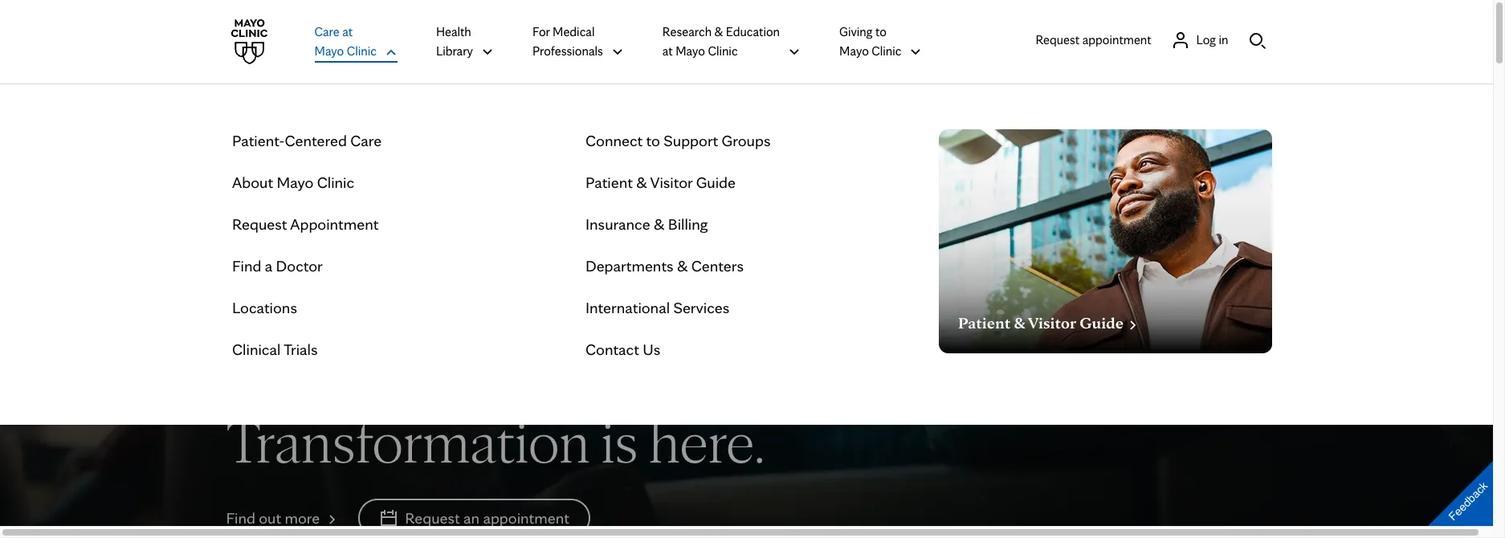 Task type: describe. For each thing, give the bounding box(es) containing it.
find out more
[[226, 508, 320, 528]]

Locations text field
[[232, 296, 297, 319]]

out
[[259, 508, 281, 528]]

patient for patient & visitor guide
[[586, 173, 633, 192]]

an
[[464, 508, 480, 528]]

International Services text field
[[586, 296, 730, 319]]

support
[[664, 131, 718, 150]]

international
[[586, 298, 670, 317]]

locations link
[[232, 296, 297, 319]]

clinical trials
[[232, 340, 318, 359]]

Insurance & Billing text field
[[586, 213, 708, 235]]

Patient & Visitor Guide text field
[[586, 171, 736, 194]]

here.
[[649, 404, 765, 477]]

for medical professionals button
[[533, 22, 624, 62]]

& for departments & centers
[[677, 256, 688, 276]]

care at mayo clinic button
[[315, 22, 398, 62]]

contact us link
[[586, 338, 661, 361]]

about mayo clinic link
[[232, 171, 354, 194]]

none text field containing patient & visitor
[[958, 310, 1140, 333]]

connect to support groups
[[586, 131, 771, 150]]

request appointment link
[[232, 213, 379, 235]]

log
[[1197, 32, 1216, 47]]

health library
[[436, 24, 473, 59]]

& for patient & visitor
[[1014, 313, 1025, 333]]

feedback button
[[1415, 448, 1506, 538]]

request for request an appointment
[[405, 508, 460, 528]]

centered
[[285, 131, 347, 150]]

Clinical Trials text field
[[232, 338, 318, 361]]

medical
[[553, 24, 595, 39]]

care inside text box
[[350, 131, 382, 150]]

professionals
[[533, 43, 603, 59]]

request for request appointment
[[232, 215, 287, 234]]

request an appointment
[[405, 508, 569, 528]]

patient-
[[232, 131, 285, 150]]

about
[[232, 173, 273, 192]]

more
[[285, 508, 320, 528]]

contact us
[[586, 340, 661, 359]]

for
[[533, 24, 550, 39]]

log in link
[[1171, 30, 1229, 49]]

patient for patient & visitor
[[958, 313, 1011, 333]]

connect
[[586, 131, 643, 150]]

services
[[674, 298, 730, 317]]

find out more link
[[226, 507, 339, 529]]

contact
[[586, 340, 639, 359]]

appointment
[[290, 215, 379, 234]]

health
[[436, 24, 471, 39]]

mayo inside text field
[[277, 173, 314, 192]]

patient & visitor guide
[[586, 173, 736, 192]]

request appointment
[[1036, 32, 1152, 47]]

connect to support groups link
[[586, 129, 771, 152]]

departments & centers
[[586, 256, 744, 276]]

find for find a doctor
[[232, 256, 261, 276]]

in
[[1219, 32, 1229, 47]]

& for patient & visitor guide
[[636, 173, 647, 192]]

& for insurance & billing
[[654, 215, 665, 234]]



Task type: locate. For each thing, give the bounding box(es) containing it.
to for connect
[[646, 131, 660, 150]]

find
[[232, 256, 261, 276], [226, 508, 255, 528]]

0 horizontal spatial at
[[342, 24, 353, 39]]

research & education at mayo clinic
[[663, 24, 780, 59]]

at inside care at mayo clinic
[[342, 24, 353, 39]]

1 horizontal spatial at
[[663, 43, 673, 59]]

Request an appointment text field
[[405, 507, 569, 529]]

request an appointment link
[[359, 499, 590, 537]]

giving to mayo clinic
[[840, 24, 902, 59]]

to inside giving to mayo clinic
[[876, 24, 887, 39]]

1 vertical spatial find
[[226, 508, 255, 528]]

0 vertical spatial appointment
[[1083, 32, 1152, 47]]

visitor inside text field
[[650, 173, 693, 192]]

transformation is here.
[[226, 404, 765, 477]]

guide inside text field
[[696, 173, 736, 192]]

About Mayo Clinic text field
[[232, 171, 354, 194]]

international services link
[[586, 296, 730, 319]]

clinic inside giving to mayo clinic
[[872, 43, 902, 59]]

0 vertical spatial patient
[[586, 173, 633, 192]]

clinic inside care at mayo clinic
[[347, 43, 377, 59]]

insurance & billing link
[[586, 213, 708, 235]]

to left support
[[646, 131, 660, 150]]

request inside text field
[[232, 215, 287, 234]]

clinic
[[347, 43, 377, 59], [708, 43, 738, 59], [872, 43, 902, 59], [317, 173, 354, 192]]

find left "out"
[[226, 508, 255, 528]]

mayo clinic home page image
[[226, 19, 271, 64]]

groups
[[722, 131, 771, 150]]

Find out more text field
[[226, 507, 320, 529]]

clinical trials link
[[232, 338, 318, 361]]

to
[[876, 24, 887, 39], [646, 131, 660, 150]]

transformation
[[226, 404, 590, 477]]

insurance
[[586, 215, 650, 234]]

1 vertical spatial visitor
[[1028, 313, 1077, 333]]

clinical
[[232, 340, 281, 359]]

0 vertical spatial to
[[876, 24, 887, 39]]

0 vertical spatial request
[[1036, 32, 1080, 47]]

visitor for patient & visitor
[[1028, 313, 1077, 333]]

0 horizontal spatial guide
[[696, 173, 736, 192]]

2 horizontal spatial request
[[1036, 32, 1080, 47]]

mayo inside giving to mayo clinic
[[840, 43, 869, 59]]

1 horizontal spatial guide
[[1080, 313, 1124, 333]]

care right centered
[[350, 131, 382, 150]]

research & education at mayo clinic button
[[663, 22, 801, 62]]

to for giving
[[876, 24, 887, 39]]

clinic inside research & education at mayo clinic
[[708, 43, 738, 59]]

0 horizontal spatial appointment
[[483, 508, 569, 528]]

find inside 'text field'
[[232, 256, 261, 276]]

at
[[342, 24, 353, 39], [663, 43, 673, 59]]

0 horizontal spatial care
[[315, 24, 340, 39]]

mayo
[[315, 43, 344, 59], [676, 43, 705, 59], [840, 43, 869, 59], [277, 173, 314, 192]]

1 vertical spatial guide
[[1080, 313, 1124, 333]]

request for request appointment
[[1036, 32, 1080, 47]]

mayo inside research & education at mayo clinic
[[676, 43, 705, 59]]

departments & centers link
[[586, 255, 744, 277]]

0 horizontal spatial to
[[646, 131, 660, 150]]

us
[[643, 340, 661, 359]]

find left "a" on the left of the page
[[232, 256, 261, 276]]

at inside research & education at mayo clinic
[[663, 43, 673, 59]]

0 horizontal spatial patient
[[586, 173, 633, 192]]

about mayo clinic
[[232, 173, 354, 192]]

1 horizontal spatial care
[[350, 131, 382, 150]]

Contact Us text field
[[586, 338, 661, 361]]

find for find out more
[[226, 508, 255, 528]]

0 vertical spatial at
[[342, 24, 353, 39]]

a
[[265, 256, 273, 276]]

visitor for patient & visitor guide
[[650, 173, 693, 192]]

patient inside text box
[[958, 313, 1011, 333]]

& for research & education at mayo clinic
[[715, 24, 723, 39]]

patient inside text field
[[586, 173, 633, 192]]

care right mayo clinic home page image
[[315, 24, 340, 39]]

for medical professionals
[[533, 24, 603, 59]]

find a doctor
[[232, 256, 323, 276]]

0 horizontal spatial visitor
[[650, 173, 693, 192]]

& inside research & education at mayo clinic
[[715, 24, 723, 39]]

& inside text box
[[677, 256, 688, 276]]

0 vertical spatial find
[[232, 256, 261, 276]]

trials
[[284, 340, 318, 359]]

1 vertical spatial to
[[646, 131, 660, 150]]

Patient-Centered Care text field
[[232, 129, 382, 152]]

request appointment
[[232, 215, 379, 234]]

Request Appointment text field
[[232, 213, 379, 235]]

patient-centered care link
[[232, 129, 382, 152]]

research
[[663, 24, 712, 39]]

1 horizontal spatial visitor
[[1028, 313, 1077, 333]]

1 vertical spatial request
[[232, 215, 287, 234]]

0 vertical spatial care
[[315, 24, 340, 39]]

care
[[315, 24, 340, 39], [350, 131, 382, 150]]

1 horizontal spatial patient
[[958, 313, 1011, 333]]

is
[[601, 404, 638, 477]]

mayo inside care at mayo clinic
[[315, 43, 344, 59]]

0 horizontal spatial request
[[232, 215, 287, 234]]

2 vertical spatial request
[[405, 508, 460, 528]]

international services
[[586, 298, 730, 317]]

to inside text field
[[646, 131, 660, 150]]

giving to mayo clinic button
[[840, 22, 923, 62]]

clinic inside text field
[[317, 173, 354, 192]]

1 vertical spatial patient
[[958, 313, 1011, 333]]

Find a Doctor text field
[[232, 255, 323, 277]]

centers
[[692, 256, 744, 276]]

guide
[[696, 173, 736, 192], [1080, 313, 1124, 333]]

None text field
[[958, 310, 1140, 333]]

patient & visitor
[[958, 313, 1077, 333]]

1 horizontal spatial appointment
[[1083, 32, 1152, 47]]

care inside care at mayo clinic
[[315, 24, 340, 39]]

1 vertical spatial appointment
[[483, 508, 569, 528]]

1 horizontal spatial to
[[876, 24, 887, 39]]

departments
[[586, 256, 674, 276]]

find a doctor link
[[232, 255, 323, 277]]

patient & visitor guide link
[[586, 171, 736, 194]]

library
[[436, 43, 473, 59]]

to right giving
[[876, 24, 887, 39]]

patient-centered care
[[232, 131, 382, 150]]

giving
[[840, 24, 873, 39]]

feedback
[[1447, 479, 1491, 523]]

Departments & Centers text field
[[586, 255, 744, 277]]

appointment
[[1083, 32, 1152, 47], [483, 508, 569, 528]]

visitor
[[650, 173, 693, 192], [1028, 313, 1077, 333]]

care at mayo clinic
[[315, 24, 377, 59]]

log in
[[1197, 32, 1229, 47]]

health library button
[[436, 22, 494, 62]]

patient
[[586, 173, 633, 192], [958, 313, 1011, 333]]

doctor
[[276, 256, 323, 276]]

request
[[1036, 32, 1080, 47], [232, 215, 287, 234], [405, 508, 460, 528]]

Connect to Support Groups text field
[[586, 129, 771, 152]]

find inside text field
[[226, 508, 255, 528]]

0 vertical spatial visitor
[[650, 173, 693, 192]]

locations
[[232, 298, 297, 317]]

1 vertical spatial at
[[663, 43, 673, 59]]

Request appointment text field
[[1036, 30, 1152, 49]]

0 vertical spatial guide
[[696, 173, 736, 192]]

education
[[726, 24, 780, 39]]

Log in text field
[[1197, 30, 1229, 49]]

insurance & billing
[[586, 215, 708, 234]]

request appointment link
[[1036, 30, 1152, 49]]

1 vertical spatial care
[[350, 131, 382, 150]]

&
[[715, 24, 723, 39], [636, 173, 647, 192], [654, 215, 665, 234], [677, 256, 688, 276], [1014, 313, 1025, 333]]

billing
[[668, 215, 708, 234]]

1 horizontal spatial request
[[405, 508, 460, 528]]



Task type: vqa. For each thing, say whether or not it's contained in the screenshot.
out
yes



